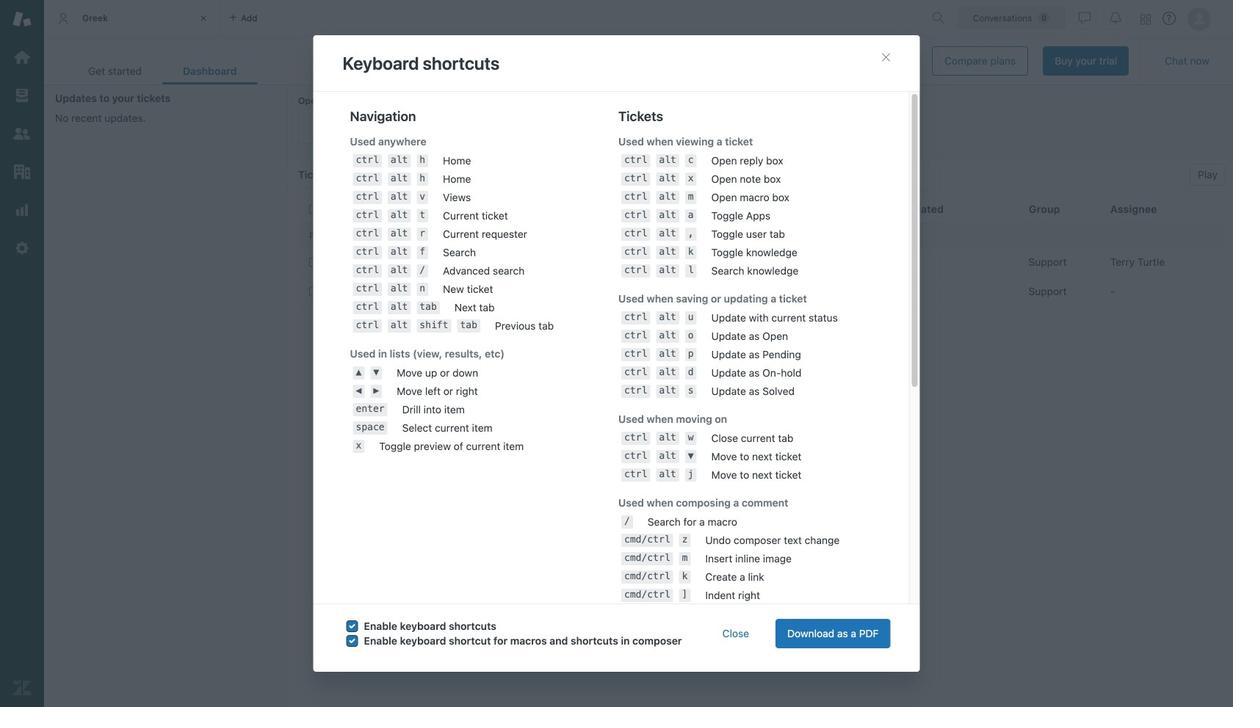 Task type: describe. For each thing, give the bounding box(es) containing it.
views image
[[12, 86, 32, 105]]

close image
[[880, 51, 892, 63]]

customers image
[[12, 124, 32, 143]]

zendesk image
[[12, 679, 32, 698]]

admin image
[[12, 239, 32, 258]]

tabs tab list
[[44, 0, 926, 37]]

March 20, 2024 text field
[[852, 56, 920, 66]]

organizations image
[[12, 162, 32, 181]]



Task type: locate. For each thing, give the bounding box(es) containing it.
reporting image
[[12, 201, 32, 220]]

0 vertical spatial tab
[[44, 0, 220, 37]]

Select All Tickets checkbox
[[309, 204, 319, 214]]

None checkbox
[[309, 257, 319, 267]]

zendesk support image
[[12, 10, 32, 29]]

tab list
[[68, 57, 257, 84]]

grid
[[287, 195, 1233, 707]]

None checkbox
[[309, 287, 319, 296]]

1 vertical spatial tab
[[68, 57, 162, 84]]

tab
[[44, 0, 220, 37], [68, 57, 162, 84]]

get started image
[[12, 48, 32, 67]]

zendesk products image
[[1141, 14, 1151, 25]]

dialog
[[313, 35, 920, 707]]

close image
[[196, 11, 211, 26]]

get help image
[[1163, 12, 1176, 25]]

main element
[[0, 0, 44, 707]]



